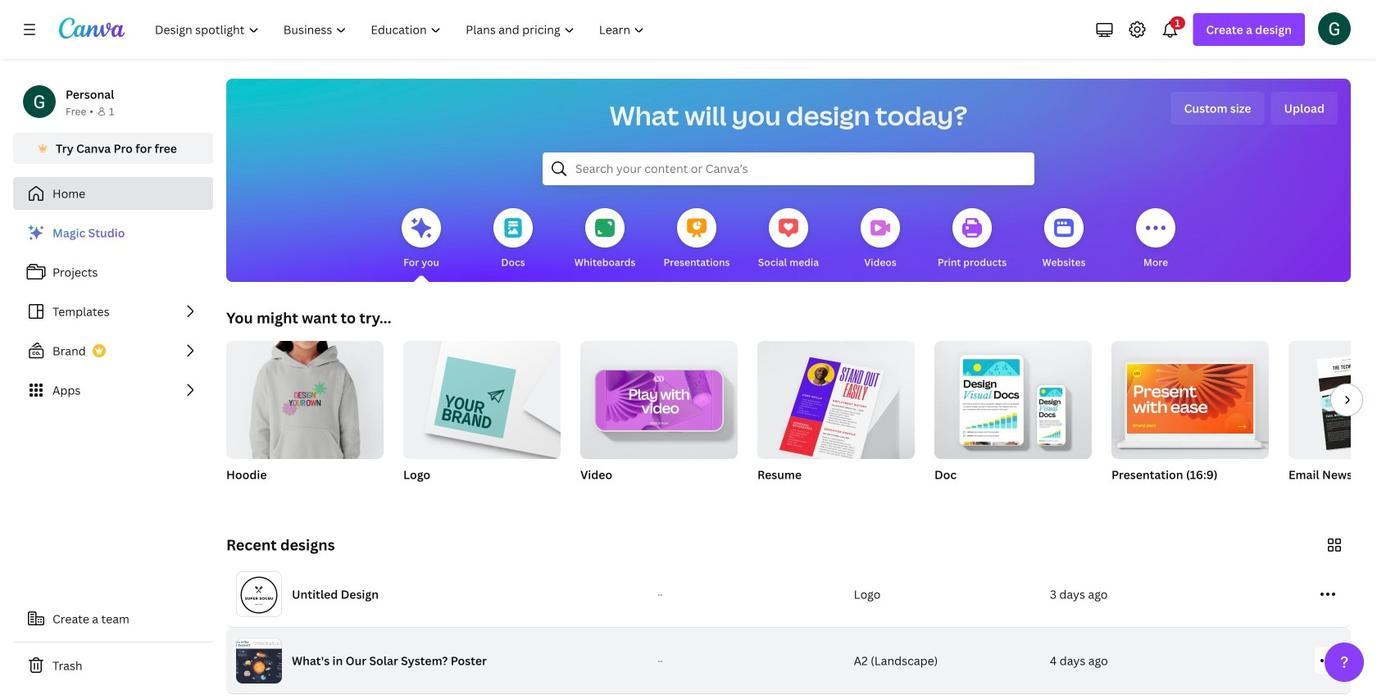 Task type: locate. For each thing, give the bounding box(es) containing it.
greg robinson image
[[1318, 12, 1351, 45]]

top level navigation element
[[144, 13, 659, 46]]

Search search field
[[575, 153, 1002, 184]]

group
[[226, 334, 384, 503], [226, 334, 384, 459], [403, 334, 561, 503], [403, 334, 561, 459], [580, 334, 738, 503], [580, 334, 738, 459], [757, 334, 915, 503], [757, 334, 915, 466], [934, 341, 1092, 503], [934, 341, 1092, 459], [1112, 341, 1269, 503], [1289, 341, 1377, 503]]

list
[[13, 216, 213, 407]]

None search field
[[543, 152, 1035, 185]]



Task type: vqa. For each thing, say whether or not it's contained in the screenshot.
search field
yes



